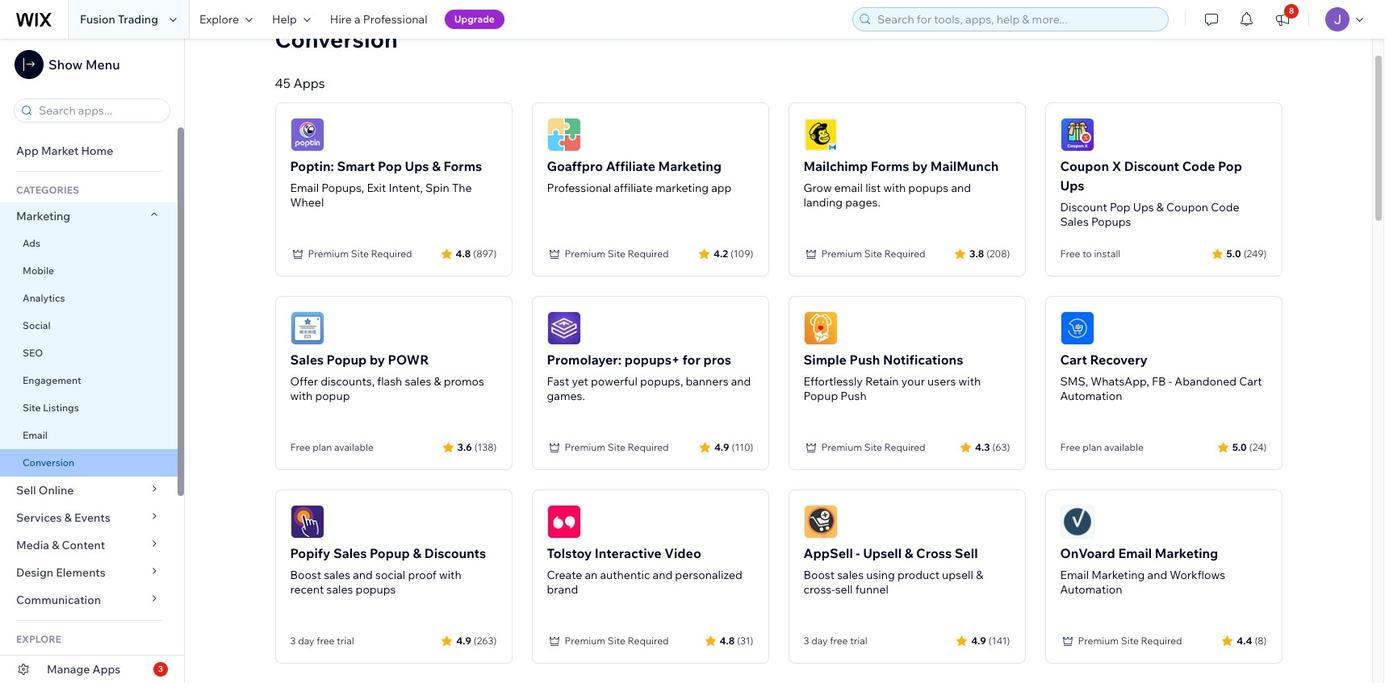Task type: vqa. For each thing, say whether or not it's contained in the screenshot.


Task type: describe. For each thing, give the bounding box(es) containing it.
email
[[835, 181, 863, 195]]

5.0 for pop
[[1227, 248, 1242, 260]]

interactive
[[595, 546, 662, 562]]

day for appsell
[[812, 636, 828, 648]]

& inside poptin: smart pop ups & forms email popups, exit intent, spin the wheel
[[432, 158, 441, 174]]

automation inside cart recovery sms, whatsapp, fb - abandoned cart automation
[[1061, 389, 1123, 404]]

premium site required for grow
[[822, 248, 926, 260]]

seo link
[[0, 340, 178, 367]]

1 horizontal spatial pop
[[1110, 200, 1131, 215]]

(263)
[[474, 635, 497, 647]]

goaffpro affiliate marketing professional affiliate marketing app
[[547, 158, 732, 195]]

ads
[[23, 237, 40, 250]]

with inside 'sales popup by powr offer discounts, flash sales & promos with popup'
[[290, 389, 313, 404]]

and inside promolayer: popups+ for pros fast yet powerful popups, banners and games.
[[731, 375, 751, 389]]

hire a professional
[[330, 12, 428, 27]]

marketing down onvoard
[[1092, 569, 1145, 583]]

communication link
[[0, 587, 178, 615]]

cart recovery logo image
[[1061, 312, 1095, 346]]

mailchimp
[[804, 158, 868, 174]]

with inside popify sales popup & discounts boost sales and social proof with recent sales popups
[[439, 569, 462, 583]]

email down onvoard
[[1061, 569, 1089, 583]]

upsell
[[863, 546, 902, 562]]

popup inside popify sales popup & discounts boost sales and social proof with recent sales popups
[[370, 546, 410, 562]]

0 horizontal spatial cart
[[1061, 352, 1088, 368]]

proof
[[408, 569, 437, 583]]

4.4
[[1237, 635, 1253, 647]]

& left events on the left of page
[[64, 511, 72, 526]]

abandoned
[[1175, 375, 1237, 389]]

online
[[39, 484, 74, 498]]

premium for retain
[[822, 442, 863, 454]]

(138)
[[475, 441, 497, 453]]

mailmunch
[[931, 158, 999, 174]]

manage apps
[[47, 663, 121, 678]]

boost inside appsell - upsell & cross sell boost sales using product upsell & cross-sell funnel
[[804, 569, 835, 583]]

app
[[712, 181, 732, 195]]

x
[[1112, 158, 1122, 174]]

premium site required for an
[[565, 636, 669, 648]]

Search for tools, apps, help & more... field
[[873, 8, 1164, 31]]

4.9 (141)
[[972, 635, 1011, 647]]

(208)
[[987, 248, 1011, 260]]

3 inside sidebar element
[[158, 665, 163, 675]]

ads link
[[0, 230, 178, 258]]

pros
[[704, 352, 732, 368]]

site for goaffpro affiliate marketing
[[608, 248, 626, 260]]

sell online link
[[0, 477, 178, 505]]

fusion trading
[[80, 12, 158, 27]]

users
[[928, 375, 956, 389]]

services & events link
[[0, 505, 178, 532]]

1 horizontal spatial conversion
[[275, 25, 398, 53]]

sales inside popify sales popup & discounts boost sales and social proof with recent sales popups
[[333, 546, 367, 562]]

0 horizontal spatial professional
[[363, 12, 428, 27]]

mailchimp forms by mailmunch logo image
[[804, 118, 838, 152]]

tolstoy interactive video create an authentic and personalized brand
[[547, 546, 743, 598]]

site listings
[[23, 402, 79, 414]]

sell
[[836, 583, 853, 598]]

explore
[[16, 634, 61, 646]]

site for mailchimp forms by mailmunch
[[865, 248, 883, 260]]

with inside 'simple push notifications effortlessly retain your users with popup push'
[[959, 375, 981, 389]]

promolayer: popups+ for pros fast yet powerful popups, banners and games.
[[547, 352, 751, 404]]

create
[[547, 569, 582, 583]]

5.0 for fb
[[1233, 441, 1247, 453]]

required for email
[[885, 248, 926, 260]]

media & content
[[16, 539, 105, 553]]

smart
[[337, 158, 375, 174]]

video
[[665, 546, 702, 562]]

with inside mailchimp forms by mailmunch grow email list with popups and landing pages.
[[884, 181, 906, 195]]

exit
[[367, 181, 386, 195]]

1 vertical spatial ups
[[1061, 178, 1085, 194]]

premium for fast
[[565, 442, 606, 454]]

2 vertical spatial ups
[[1134, 200, 1154, 215]]

4.9 for appsell - upsell & cross sell
[[972, 635, 987, 647]]

4.9 for promolayer: popups+ for pros
[[715, 441, 730, 453]]

required for forms
[[371, 248, 412, 260]]

personalized
[[675, 569, 743, 583]]

conversion inside sidebar element
[[23, 457, 74, 469]]

site for simple push notifications
[[865, 442, 883, 454]]

banners
[[686, 375, 729, 389]]

apps for manage apps
[[93, 663, 121, 678]]

coupon x discount code pop ups discount pop ups & coupon code sales popups
[[1061, 158, 1243, 229]]

email inside sidebar element
[[23, 430, 48, 442]]

coupon x discount code pop ups logo image
[[1061, 118, 1095, 152]]

email inside poptin: smart pop ups & forms email popups, exit intent, spin the wheel
[[290, 181, 319, 195]]

simple push notifications logo image
[[804, 312, 838, 346]]

sales inside coupon x discount code pop ups discount pop ups & coupon code sales popups
[[1061, 215, 1089, 229]]

upgrade
[[454, 13, 495, 25]]

for
[[683, 352, 701, 368]]

using
[[867, 569, 895, 583]]

(63)
[[993, 441, 1011, 453]]

apps for 45 apps
[[294, 75, 325, 91]]

manage
[[47, 663, 90, 678]]

3.8
[[970, 248, 985, 260]]

goaffpro
[[547, 158, 603, 174]]

the
[[452, 181, 472, 195]]

site for onvoard email marketing
[[1121, 636, 1139, 648]]

4.8 for poptin: smart pop ups & forms
[[456, 248, 471, 260]]

by for forms
[[913, 158, 928, 174]]

5.0 (249)
[[1227, 248, 1267, 260]]

8
[[1290, 6, 1295, 16]]

8 button
[[1265, 0, 1301, 39]]

free for appsell
[[830, 636, 848, 648]]

and inside mailchimp forms by mailmunch grow email list with popups and landing pages.
[[952, 181, 971, 195]]

mobile link
[[0, 258, 178, 285]]

3 day free trial for popify
[[290, 636, 354, 648]]

day for popify
[[298, 636, 314, 648]]

site for promolayer: popups+ for pros
[[608, 442, 626, 454]]

discounts,
[[321, 375, 375, 389]]

Search apps... field
[[34, 99, 165, 122]]

3.8 (208)
[[970, 248, 1011, 260]]

sales inside 'sales popup by powr offer discounts, flash sales & promos with popup'
[[290, 352, 324, 368]]

trading
[[118, 12, 158, 27]]

product
[[898, 569, 940, 583]]

free plan available for by
[[290, 442, 374, 454]]

sales inside appsell - upsell & cross sell boost sales using product upsell & cross-sell funnel
[[838, 569, 864, 583]]

design elements
[[16, 566, 106, 581]]

required for authentic
[[628, 636, 669, 648]]

and inside onvoard email marketing email marketing and workflows automation
[[1148, 569, 1168, 583]]

poptin: smart pop ups & forms email popups, exit intent, spin the wheel
[[290, 158, 482, 210]]

popify sales popup & discounts logo image
[[290, 506, 324, 539]]

sales popup by powr offer discounts, flash sales & promos with popup
[[290, 352, 484, 404]]

cross-
[[804, 583, 836, 598]]

premium site required for &
[[308, 248, 412, 260]]

available for sms,
[[1105, 442, 1144, 454]]

appsell - upsell & cross sell boost sales using product upsell & cross-sell funnel
[[804, 546, 984, 598]]

media & content link
[[0, 532, 178, 560]]

site listings link
[[0, 395, 178, 422]]

popup inside 'simple push notifications effortlessly retain your users with popup push'
[[804, 389, 838, 404]]

0 vertical spatial discount
[[1125, 158, 1180, 174]]

required for marketing
[[628, 248, 669, 260]]

and inside popify sales popup & discounts boost sales and social proof with recent sales popups
[[353, 569, 373, 583]]

4.8 (897)
[[456, 248, 497, 260]]

communication
[[16, 594, 104, 608]]

(109)
[[731, 248, 754, 260]]

popups
[[1092, 215, 1132, 229]]

sales popup by powr logo image
[[290, 312, 324, 346]]

forms inside poptin: smart pop ups & forms email popups, exit intent, spin the wheel
[[444, 158, 482, 174]]

an
[[585, 569, 598, 583]]

45
[[275, 75, 291, 91]]

brand
[[547, 583, 578, 598]]

help button
[[262, 0, 320, 39]]

poptin: smart pop ups & forms logo image
[[290, 118, 324, 152]]

services & events
[[16, 511, 110, 526]]

- inside appsell - upsell & cross sell boost sales using product upsell & cross-sell funnel
[[856, 546, 860, 562]]

& right upsell on the right of page
[[976, 569, 984, 583]]

analytics
[[23, 292, 65, 304]]

sales right recent
[[327, 583, 353, 598]]

free for sales popup by powr
[[290, 442, 310, 454]]

1 vertical spatial push
[[841, 389, 867, 404]]

social
[[375, 569, 406, 583]]

help
[[272, 12, 297, 27]]

hire a professional link
[[320, 0, 437, 39]]

free for popify
[[317, 636, 335, 648]]

3 for appsell - upsell & cross sell
[[804, 636, 810, 648]]



Task type: locate. For each thing, give the bounding box(es) containing it.
email down poptin:
[[290, 181, 319, 195]]

4.8
[[456, 248, 471, 260], [720, 635, 735, 647]]

site for poptin: smart pop ups & forms
[[351, 248, 369, 260]]

free plan available for sms,
[[1061, 442, 1144, 454]]

4.9 (110)
[[715, 441, 754, 453]]

2 vertical spatial sales
[[333, 546, 367, 562]]

day down recent
[[298, 636, 314, 648]]

ups down coupon x discount code pop ups logo
[[1061, 178, 1085, 194]]

trial for sales
[[337, 636, 354, 648]]

popup up discounts,
[[327, 352, 367, 368]]

2 free plan available from the left
[[1061, 442, 1144, 454]]

free plan available down popup
[[290, 442, 374, 454]]

5.0
[[1227, 248, 1242, 260], [1233, 441, 1247, 453]]

4.3 (63)
[[975, 441, 1011, 453]]

0 horizontal spatial discount
[[1061, 200, 1108, 215]]

site down powerful
[[608, 442, 626, 454]]

1 vertical spatial discount
[[1061, 200, 1108, 215]]

day down cross-
[[812, 636, 828, 648]]

4.9 left (141)
[[972, 635, 987, 647]]

- right fb
[[1169, 375, 1173, 389]]

0 horizontal spatial trial
[[337, 636, 354, 648]]

(8)
[[1255, 635, 1267, 647]]

cart right abandoned at the right of page
[[1240, 375, 1263, 389]]

3 right manage apps
[[158, 665, 163, 675]]

to
[[1083, 248, 1092, 260]]

2 trial from the left
[[850, 636, 868, 648]]

& up proof
[[413, 546, 422, 562]]

required down affiliate
[[628, 248, 669, 260]]

1 vertical spatial sell
[[955, 546, 978, 562]]

required down mailchimp forms by mailmunch grow email list with popups and landing pages.
[[885, 248, 926, 260]]

0 horizontal spatial popup
[[327, 352, 367, 368]]

sales down powr
[[405, 375, 432, 389]]

1 vertical spatial conversion
[[23, 457, 74, 469]]

and down pros
[[731, 375, 751, 389]]

0 horizontal spatial 4.8
[[456, 248, 471, 260]]

ups up intent,
[[405, 158, 429, 174]]

2 automation from the top
[[1061, 583, 1123, 598]]

(24)
[[1250, 441, 1267, 453]]

ups inside poptin: smart pop ups & forms email popups, exit intent, spin the wheel
[[405, 158, 429, 174]]

1 vertical spatial coupon
[[1167, 200, 1209, 215]]

0 vertical spatial by
[[913, 158, 928, 174]]

1 automation from the top
[[1061, 389, 1123, 404]]

social link
[[0, 313, 178, 340]]

& right media
[[52, 539, 59, 553]]

0 vertical spatial sell
[[16, 484, 36, 498]]

available down the whatsapp,
[[1105, 442, 1144, 454]]

pop inside poptin: smart pop ups & forms email popups, exit intent, spin the wheel
[[378, 158, 402, 174]]

code
[[1183, 158, 1216, 174], [1211, 200, 1240, 215]]

a
[[355, 12, 361, 27]]

4.8 left (897)
[[456, 248, 471, 260]]

categories
[[16, 184, 79, 196]]

1 horizontal spatial discount
[[1125, 158, 1180, 174]]

4.4 (8)
[[1237, 635, 1267, 647]]

& up product
[[905, 546, 914, 562]]

apps right manage
[[93, 663, 121, 678]]

0 horizontal spatial free
[[317, 636, 335, 648]]

1 horizontal spatial day
[[812, 636, 828, 648]]

& inside 'sales popup by powr offer discounts, flash sales & promos with popup'
[[434, 375, 441, 389]]

workflows
[[1170, 569, 1226, 583]]

tolstoy interactive video logo image
[[547, 506, 581, 539]]

free down recent
[[317, 636, 335, 648]]

marketing up workflows
[[1155, 546, 1219, 562]]

premium site required for retain
[[822, 442, 926, 454]]

funnel
[[856, 583, 889, 598]]

0 vertical spatial code
[[1183, 158, 1216, 174]]

site down exit
[[351, 248, 369, 260]]

by left mailmunch
[[913, 158, 928, 174]]

0 horizontal spatial 3 day free trial
[[290, 636, 354, 648]]

premium for marketing
[[1078, 636, 1119, 648]]

site for tolstoy interactive video
[[608, 636, 626, 648]]

marketing down the categories
[[16, 209, 70, 224]]

1 day from the left
[[298, 636, 314, 648]]

marketing inside goaffpro affiliate marketing professional affiliate marketing app
[[659, 158, 722, 174]]

2 horizontal spatial 3
[[804, 636, 810, 648]]

simple push notifications effortlessly retain your users with popup push
[[804, 352, 981, 404]]

and left workflows
[[1148, 569, 1168, 583]]

sell up upsell on the right of page
[[955, 546, 978, 562]]

popups,
[[322, 181, 364, 195]]

0 horizontal spatial free plan available
[[290, 442, 374, 454]]

appsell - upsell & cross sell logo image
[[804, 506, 838, 539]]

0 horizontal spatial forms
[[444, 158, 482, 174]]

2 free from the left
[[830, 636, 848, 648]]

& inside coupon x discount code pop ups discount pop ups & coupon code sales popups
[[1157, 200, 1164, 215]]

upsell
[[942, 569, 974, 583]]

plan for by
[[313, 442, 332, 454]]

0 horizontal spatial conversion
[[23, 457, 74, 469]]

required for and
[[1142, 636, 1183, 648]]

premium site required down powerful
[[565, 442, 669, 454]]

1 horizontal spatial forms
[[871, 158, 910, 174]]

& up spin
[[432, 158, 441, 174]]

popups
[[909, 181, 949, 195], [356, 583, 396, 598]]

free for coupon x discount code pop ups
[[1061, 248, 1081, 260]]

onvoard email marketing email marketing and workflows automation
[[1061, 546, 1226, 598]]

5.0 left (24)
[[1233, 441, 1247, 453]]

0 vertical spatial automation
[[1061, 389, 1123, 404]]

sell left "online"
[[16, 484, 36, 498]]

poptin:
[[290, 158, 334, 174]]

sell inside appsell - upsell & cross sell boost sales using product upsell & cross-sell funnel
[[955, 546, 978, 562]]

free
[[1061, 248, 1081, 260], [290, 442, 310, 454], [1061, 442, 1081, 454]]

premium for an
[[565, 636, 606, 648]]

and
[[952, 181, 971, 195], [731, 375, 751, 389], [353, 569, 373, 583], [653, 569, 673, 583], [1148, 569, 1168, 583]]

1 vertical spatial professional
[[547, 181, 612, 195]]

0 vertical spatial -
[[1169, 375, 1173, 389]]

1 horizontal spatial boost
[[804, 569, 835, 583]]

site down pages.
[[865, 248, 883, 260]]

1 free plan available from the left
[[290, 442, 374, 454]]

& left promos
[[434, 375, 441, 389]]

2 horizontal spatial sales
[[1061, 215, 1089, 229]]

cart up 'sms,'
[[1061, 352, 1088, 368]]

site down retain
[[865, 442, 883, 454]]

premium site required down onvoard email marketing email marketing and workflows automation
[[1078, 636, 1183, 648]]

premium for affiliate
[[565, 248, 606, 260]]

1 free from the left
[[317, 636, 335, 648]]

(249)
[[1244, 248, 1267, 260]]

1 vertical spatial popups
[[356, 583, 396, 598]]

elements
[[56, 566, 106, 581]]

0 vertical spatial coupon
[[1061, 158, 1110, 174]]

site down "authentic"
[[608, 636, 626, 648]]

free down offer
[[290, 442, 310, 454]]

0 vertical spatial cart
[[1061, 352, 1088, 368]]

1 vertical spatial 4.8
[[720, 635, 735, 647]]

by inside 'sales popup by powr offer discounts, flash sales & promos with popup'
[[370, 352, 385, 368]]

authentic
[[600, 569, 650, 583]]

1 vertical spatial cart
[[1240, 375, 1263, 389]]

1 horizontal spatial by
[[913, 158, 928, 174]]

0 horizontal spatial sales
[[290, 352, 324, 368]]

marketing up marketing
[[659, 158, 722, 174]]

1 vertical spatial popup
[[804, 389, 838, 404]]

and down video
[[653, 569, 673, 583]]

onvoard email marketing logo image
[[1061, 506, 1095, 539]]

1 horizontal spatial sales
[[333, 546, 367, 562]]

premium for grow
[[822, 248, 863, 260]]

0 horizontal spatial plan
[[313, 442, 332, 454]]

2 boost from the left
[[804, 569, 835, 583]]

your
[[902, 375, 925, 389]]

tolstoy
[[547, 546, 592, 562]]

plan down 'sms,'
[[1083, 442, 1102, 454]]

premium site required for marketing
[[1078, 636, 1183, 648]]

0 horizontal spatial 4.9
[[456, 635, 471, 647]]

apps inside sidebar element
[[93, 663, 121, 678]]

0 horizontal spatial available
[[334, 442, 374, 454]]

forms up list
[[871, 158, 910, 174]]

popify sales popup & discounts boost sales and social proof with recent sales popups
[[290, 546, 486, 598]]

0 horizontal spatial day
[[298, 636, 314, 648]]

sidebar element
[[0, 39, 185, 684]]

premium site required down retain
[[822, 442, 926, 454]]

plan for sms,
[[1083, 442, 1102, 454]]

0 horizontal spatial coupon
[[1061, 158, 1110, 174]]

effortlessly
[[804, 375, 863, 389]]

automation inside onvoard email marketing email marketing and workflows automation
[[1061, 583, 1123, 598]]

explore
[[199, 12, 239, 27]]

professional inside goaffpro affiliate marketing professional affiliate marketing app
[[547, 181, 612, 195]]

social
[[23, 320, 51, 332]]

popups inside popify sales popup & discounts boost sales and social proof with recent sales popups
[[356, 583, 396, 598]]

automation down recovery
[[1061, 389, 1123, 404]]

sell inside sidebar element
[[16, 484, 36, 498]]

marketing inside sidebar element
[[16, 209, 70, 224]]

pages.
[[846, 195, 881, 210]]

with
[[884, 181, 906, 195], [959, 375, 981, 389], [290, 389, 313, 404], [439, 569, 462, 583]]

popup down simple
[[804, 389, 838, 404]]

1 3 day free trial from the left
[[290, 636, 354, 648]]

discount right x
[[1125, 158, 1180, 174]]

services
[[16, 511, 62, 526]]

1 vertical spatial code
[[1211, 200, 1240, 215]]

0 vertical spatial 4.8
[[456, 248, 471, 260]]

4.8 for tolstoy interactive video
[[720, 635, 735, 647]]

conversion link
[[0, 450, 178, 477]]

app
[[16, 144, 39, 158]]

menu
[[86, 57, 120, 73]]

required for yet
[[628, 442, 669, 454]]

professional down goaffpro
[[547, 181, 612, 195]]

2 forms from the left
[[871, 158, 910, 174]]

2 horizontal spatial ups
[[1134, 200, 1154, 215]]

with left popup
[[290, 389, 313, 404]]

0 horizontal spatial boost
[[290, 569, 321, 583]]

trial
[[337, 636, 354, 648], [850, 636, 868, 648]]

2 available from the left
[[1105, 442, 1144, 454]]

coupon left x
[[1061, 158, 1110, 174]]

marketing link
[[0, 203, 178, 230]]

site inside sidebar element
[[23, 402, 41, 414]]

email right onvoard
[[1119, 546, 1153, 562]]

2 horizontal spatial popup
[[804, 389, 838, 404]]

- left upsell
[[856, 546, 860, 562]]

1 horizontal spatial popup
[[370, 546, 410, 562]]

free to install
[[1061, 248, 1121, 260]]

free left to
[[1061, 248, 1081, 260]]

premium site required down pages.
[[822, 248, 926, 260]]

and left the social
[[353, 569, 373, 583]]

and down mailmunch
[[952, 181, 971, 195]]

popups,
[[640, 375, 683, 389]]

discount
[[1125, 158, 1180, 174], [1061, 200, 1108, 215]]

boost down the appsell
[[804, 569, 835, 583]]

0 horizontal spatial apps
[[93, 663, 121, 678]]

by up flash
[[370, 352, 385, 368]]

premium
[[308, 248, 349, 260], [565, 248, 606, 260], [822, 248, 863, 260], [565, 442, 606, 454], [822, 442, 863, 454], [565, 636, 606, 648], [1078, 636, 1119, 648]]

free down the sell
[[830, 636, 848, 648]]

ups right popups
[[1134, 200, 1154, 215]]

promolayer: popups+ for pros logo image
[[547, 312, 581, 346]]

popup inside 'sales popup by powr offer discounts, flash sales & promos with popup'
[[327, 352, 367, 368]]

mobile
[[23, 265, 54, 277]]

required down your
[[885, 442, 926, 454]]

plan
[[313, 442, 332, 454], [1083, 442, 1102, 454]]

4.9
[[715, 441, 730, 453], [456, 635, 471, 647], [972, 635, 987, 647]]

premium site required for affiliate
[[565, 248, 669, 260]]

1 vertical spatial apps
[[93, 663, 121, 678]]

promos
[[444, 375, 484, 389]]

5.0 (24)
[[1233, 441, 1267, 453]]

& right popups
[[1157, 200, 1164, 215]]

discount up to
[[1061, 200, 1108, 215]]

by for popup
[[370, 352, 385, 368]]

1 plan from the left
[[313, 442, 332, 454]]

0 vertical spatial professional
[[363, 12, 428, 27]]

1 horizontal spatial apps
[[294, 75, 325, 91]]

coupon right popups
[[1167, 200, 1209, 215]]

analytics link
[[0, 285, 178, 313]]

0 horizontal spatial -
[[856, 546, 860, 562]]

1 vertical spatial -
[[856, 546, 860, 562]]

home
[[81, 144, 113, 158]]

fast
[[547, 375, 570, 389]]

forms inside mailchimp forms by mailmunch grow email list with popups and landing pages.
[[871, 158, 910, 174]]

site down affiliate
[[608, 248, 626, 260]]

3 down recent
[[290, 636, 296, 648]]

2 horizontal spatial 4.9
[[972, 635, 987, 647]]

sales right popify
[[333, 546, 367, 562]]

required down onvoard email marketing email marketing and workflows automation
[[1142, 636, 1183, 648]]

& inside popify sales popup & discounts boost sales and social proof with recent sales popups
[[413, 546, 422, 562]]

3 day free trial down the sell
[[804, 636, 868, 648]]

0 vertical spatial popup
[[327, 352, 367, 368]]

0 vertical spatial popups
[[909, 181, 949, 195]]

market
[[41, 144, 79, 158]]

affiliate
[[614, 181, 653, 195]]

flash
[[377, 375, 402, 389]]

required for your
[[885, 442, 926, 454]]

professional right a
[[363, 12, 428, 27]]

4.9 for popify sales popup & discounts
[[456, 635, 471, 647]]

free for cart recovery
[[1061, 442, 1081, 454]]

(897)
[[473, 248, 497, 260]]

popups down mailmunch
[[909, 181, 949, 195]]

premium site required down "authentic"
[[565, 636, 669, 648]]

email
[[290, 181, 319, 195], [23, 430, 48, 442], [1119, 546, 1153, 562], [1061, 569, 1089, 583]]

popups inside mailchimp forms by mailmunch grow email list with popups and landing pages.
[[909, 181, 949, 195]]

0 vertical spatial push
[[850, 352, 880, 368]]

hire
[[330, 12, 352, 27]]

1 horizontal spatial sell
[[955, 546, 978, 562]]

premium site required for fast
[[565, 442, 669, 454]]

1 vertical spatial by
[[370, 352, 385, 368]]

2 day from the left
[[812, 636, 828, 648]]

popups+
[[625, 352, 680, 368]]

promolayer:
[[547, 352, 622, 368]]

1 horizontal spatial professional
[[547, 181, 612, 195]]

automation down onvoard
[[1061, 583, 1123, 598]]

sales up to
[[1061, 215, 1089, 229]]

boost down popify
[[290, 569, 321, 583]]

2 horizontal spatial pop
[[1219, 158, 1243, 174]]

available down popup
[[334, 442, 374, 454]]

with down discounts
[[439, 569, 462, 583]]

1 horizontal spatial 4.8
[[720, 635, 735, 647]]

1 vertical spatial sales
[[290, 352, 324, 368]]

email down site listings
[[23, 430, 48, 442]]

1 horizontal spatial -
[[1169, 375, 1173, 389]]

0 vertical spatial apps
[[294, 75, 325, 91]]

1 vertical spatial automation
[[1061, 583, 1123, 598]]

1 horizontal spatial available
[[1105, 442, 1144, 454]]

sales inside 'sales popup by powr offer discounts, flash sales & promos with popup'
[[405, 375, 432, 389]]

app market home link
[[0, 137, 178, 165]]

- inside cart recovery sms, whatsapp, fb - abandoned cart automation
[[1169, 375, 1173, 389]]

goaffpro affiliate marketing logo image
[[547, 118, 581, 152]]

trial for -
[[850, 636, 868, 648]]

0 horizontal spatial pop
[[378, 158, 402, 174]]

0 horizontal spatial sell
[[16, 484, 36, 498]]

1 horizontal spatial trial
[[850, 636, 868, 648]]

0 horizontal spatial 3
[[158, 665, 163, 675]]

boost
[[290, 569, 321, 583], [804, 569, 835, 583]]

with right list
[[884, 181, 906, 195]]

popup up the social
[[370, 546, 410, 562]]

spin
[[426, 181, 450, 195]]

2 3 day free trial from the left
[[804, 636, 868, 648]]

1 horizontal spatial 4.9
[[715, 441, 730, 453]]

coupon
[[1061, 158, 1110, 174], [1167, 200, 1209, 215]]

professional
[[363, 12, 428, 27], [547, 181, 612, 195]]

0 horizontal spatial popups
[[356, 583, 396, 598]]

popups left proof
[[356, 583, 396, 598]]

1 horizontal spatial coupon
[[1167, 200, 1209, 215]]

media
[[16, 539, 49, 553]]

automation
[[1061, 389, 1123, 404], [1061, 583, 1123, 598]]

required down "authentic"
[[628, 636, 669, 648]]

1 vertical spatial 5.0
[[1233, 441, 1247, 453]]

site left listings
[[23, 402, 41, 414]]

3 day free trial for appsell
[[804, 636, 868, 648]]

events
[[74, 511, 110, 526]]

appsell
[[804, 546, 853, 562]]

1 horizontal spatial free plan available
[[1061, 442, 1144, 454]]

available for by
[[334, 442, 374, 454]]

3 day free trial down recent
[[290, 636, 354, 648]]

0 horizontal spatial by
[[370, 352, 385, 368]]

0 vertical spatial 5.0
[[1227, 248, 1242, 260]]

show
[[48, 57, 83, 73]]

required down 'popups,' on the left bottom
[[628, 442, 669, 454]]

marketing
[[659, 158, 722, 174], [16, 209, 70, 224], [1155, 546, 1219, 562], [1092, 569, 1145, 583]]

popup
[[327, 352, 367, 368], [804, 389, 838, 404], [370, 546, 410, 562]]

offer
[[290, 375, 318, 389]]

2 plan from the left
[[1083, 442, 1102, 454]]

1 horizontal spatial free
[[830, 636, 848, 648]]

2 vertical spatial popup
[[370, 546, 410, 562]]

1 available from the left
[[334, 442, 374, 454]]

boost inside popify sales popup & discounts boost sales and social proof with recent sales popups
[[290, 569, 321, 583]]

1 horizontal spatial 3
[[290, 636, 296, 648]]

free down 'sms,'
[[1061, 442, 1081, 454]]

1 horizontal spatial 3 day free trial
[[804, 636, 868, 648]]

0 vertical spatial sales
[[1061, 215, 1089, 229]]

sales up offer
[[290, 352, 324, 368]]

list
[[866, 181, 881, 195]]

3
[[290, 636, 296, 648], [804, 636, 810, 648], [158, 665, 163, 675]]

3 down cross-
[[804, 636, 810, 648]]

free plan available down the whatsapp,
[[1061, 442, 1144, 454]]

push down simple
[[841, 389, 867, 404]]

4.8 (31)
[[720, 635, 754, 647]]

4.9 left (110)
[[715, 441, 730, 453]]

1 horizontal spatial popups
[[909, 181, 949, 195]]

0 vertical spatial ups
[[405, 158, 429, 174]]

0 horizontal spatial ups
[[405, 158, 429, 174]]

4.2
[[714, 248, 728, 260]]

pop
[[378, 158, 402, 174], [1219, 158, 1243, 174], [1110, 200, 1131, 215]]

required down intent,
[[371, 248, 412, 260]]

0 vertical spatial conversion
[[275, 25, 398, 53]]

1 boost from the left
[[290, 569, 321, 583]]

1 forms from the left
[[444, 158, 482, 174]]

sales down popify
[[324, 569, 351, 583]]

app market home
[[16, 144, 113, 158]]

4.9 left (263)
[[456, 635, 471, 647]]

1 horizontal spatial ups
[[1061, 178, 1085, 194]]

site down onvoard email marketing email marketing and workflows automation
[[1121, 636, 1139, 648]]

1 trial from the left
[[337, 636, 354, 648]]

3 for popify sales popup & discounts
[[290, 636, 296, 648]]

1 horizontal spatial plan
[[1083, 442, 1102, 454]]

by inside mailchimp forms by mailmunch grow email list with popups and landing pages.
[[913, 158, 928, 174]]

seo
[[23, 347, 43, 359]]

1 horizontal spatial cart
[[1240, 375, 1263, 389]]

premium for &
[[308, 248, 349, 260]]

(31)
[[737, 635, 754, 647]]

and inside tolstoy interactive video create an authentic and personalized brand
[[653, 569, 673, 583]]



